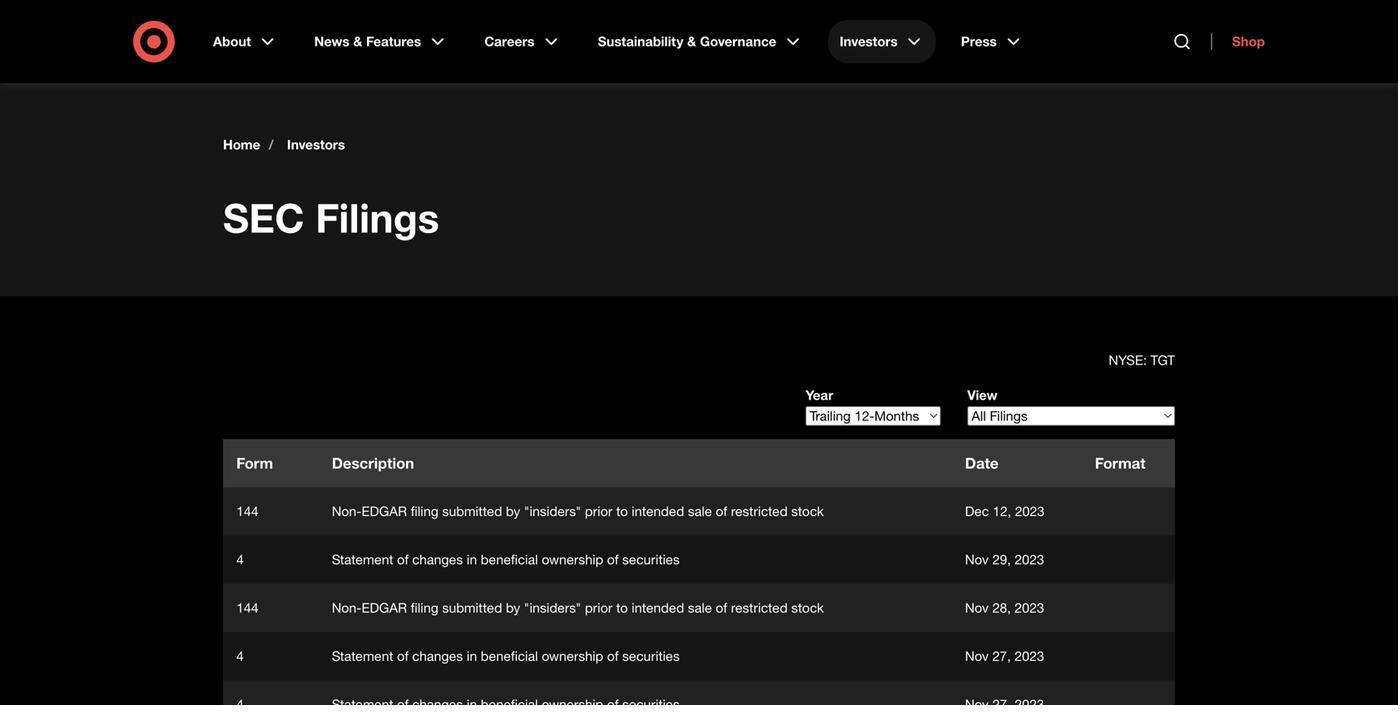 Task type: describe. For each thing, give the bounding box(es) containing it.
format
[[1095, 454, 1146, 472]]

careers
[[485, 33, 535, 50]]

sustainability & governance link
[[586, 20, 815, 63]]

by for nov 28, 2023
[[506, 600, 520, 616]]

29,
[[993, 551, 1011, 568]]

form
[[236, 454, 273, 472]]

year
[[806, 387, 834, 403]]

nov 28, 2023
[[965, 600, 1044, 616]]

prior for dec
[[585, 503, 613, 519]]

2023 for nov 28, 2023
[[1015, 600, 1044, 616]]

tgt
[[1151, 352, 1175, 368]]

date
[[965, 454, 999, 472]]

sale for nov 28, 2023
[[688, 600, 712, 616]]

beneficial for nov 27, 2023
[[481, 648, 538, 664]]

non- for dec 12, 2023
[[332, 503, 362, 519]]

sale for dec 12, 2023
[[688, 503, 712, 519]]

in for nov 27, 2023
[[467, 648, 477, 664]]

stock for nov 28, 2023
[[792, 600, 824, 616]]

view
[[968, 387, 998, 403]]

sec
[[223, 194, 305, 242]]

description
[[332, 454, 414, 472]]

to for nov 28, 2023
[[616, 600, 628, 616]]

2023 for dec 12, 2023
[[1015, 503, 1045, 519]]

features
[[366, 33, 421, 50]]

1 vertical spatial investors link
[[287, 137, 345, 153]]

intended for nov 28, 2023
[[632, 600, 684, 616]]

144 for nov 28, 2023
[[236, 600, 259, 616]]

nov 29, 2023
[[965, 551, 1044, 568]]

securities for nov 29, 2023
[[622, 551, 680, 568]]

& for features
[[353, 33, 362, 50]]

prior for nov
[[585, 600, 613, 616]]

sustainability
[[598, 33, 684, 50]]

1 horizontal spatial investors
[[840, 33, 898, 50]]

stock for dec 12, 2023
[[792, 503, 824, 519]]

shop
[[1232, 33, 1265, 50]]

nov for nov 27, 2023
[[965, 648, 989, 664]]

0 horizontal spatial investors
[[287, 137, 345, 153]]

restricted for dec
[[731, 503, 788, 519]]

to for dec 12, 2023
[[616, 503, 628, 519]]

edgar for nov
[[362, 600, 407, 616]]

27,
[[993, 648, 1011, 664]]

sustainability & governance
[[598, 33, 777, 50]]

filing for nov
[[411, 600, 439, 616]]

ownership for nov 29, 2023
[[542, 551, 604, 568]]



Task type: locate. For each thing, give the bounding box(es) containing it.
submitted for dec 12, 2023
[[442, 503, 502, 519]]

2023 right 28, on the right of page
[[1015, 600, 1044, 616]]

dec
[[965, 503, 989, 519]]

home link
[[223, 137, 260, 153]]

shop link
[[1212, 33, 1265, 50]]

0 vertical spatial to
[[616, 503, 628, 519]]

2 144 from the top
[[236, 600, 259, 616]]

1 vertical spatial statement
[[332, 648, 393, 664]]

nov for nov 28, 2023
[[965, 600, 989, 616]]

beneficial
[[481, 551, 538, 568], [481, 648, 538, 664]]

2 changes from the top
[[412, 648, 463, 664]]

2 restricted from the top
[[731, 600, 788, 616]]

press
[[961, 33, 997, 50]]

1 changes from the top
[[412, 551, 463, 568]]

2 ownership from the top
[[542, 648, 604, 664]]

0 horizontal spatial &
[[353, 33, 362, 50]]

in
[[467, 551, 477, 568], [467, 648, 477, 664]]

changes for nov 27, 2023
[[412, 648, 463, 664]]

edgar
[[362, 503, 407, 519], [362, 600, 407, 616]]

1 "insiders" from the top
[[524, 503, 581, 519]]

by for dec 12, 2023
[[506, 503, 520, 519]]

"insiders" for dec 12, 2023
[[524, 503, 581, 519]]

0 vertical spatial investors
[[840, 33, 898, 50]]

0 horizontal spatial investors link
[[287, 137, 345, 153]]

2 statement of changes in beneficial ownership of securities from the top
[[332, 648, 680, 664]]

2 4 from the top
[[236, 648, 244, 664]]

4 2023 from the top
[[1015, 648, 1044, 664]]

statement of changes in beneficial ownership of securities
[[332, 551, 680, 568], [332, 648, 680, 664]]

2 in from the top
[[467, 648, 477, 664]]

1 vertical spatial in
[[467, 648, 477, 664]]

"insiders" for nov 28, 2023
[[524, 600, 581, 616]]

2 securities from the top
[[622, 648, 680, 664]]

1 vertical spatial changes
[[412, 648, 463, 664]]

1 in from the top
[[467, 551, 477, 568]]

changes for nov 29, 2023
[[412, 551, 463, 568]]

1 vertical spatial filing
[[411, 600, 439, 616]]

securities for nov 27, 2023
[[622, 648, 680, 664]]

2 statement from the top
[[332, 648, 393, 664]]

nov 27, 2023
[[965, 648, 1044, 664]]

1 vertical spatial sale
[[688, 600, 712, 616]]

investors
[[840, 33, 898, 50], [287, 137, 345, 153]]

statement
[[332, 551, 393, 568], [332, 648, 393, 664]]

2023 for nov 29, 2023
[[1015, 551, 1044, 568]]

0 vertical spatial sale
[[688, 503, 712, 519]]

1 vertical spatial nov
[[965, 600, 989, 616]]

1 vertical spatial 144
[[236, 600, 259, 616]]

1 144 from the top
[[236, 503, 259, 519]]

to
[[616, 503, 628, 519], [616, 600, 628, 616]]

1 sale from the top
[[688, 503, 712, 519]]

restricted
[[731, 503, 788, 519], [731, 600, 788, 616]]

2 non-edgar filing submitted by "insiders" prior to intended sale of restricted stock from the top
[[332, 600, 824, 616]]

0 vertical spatial intended
[[632, 503, 684, 519]]

sec filings
[[223, 194, 439, 242]]

2023 right 29,
[[1015, 551, 1044, 568]]

nov
[[965, 551, 989, 568], [965, 600, 989, 616], [965, 648, 989, 664]]

investors link
[[828, 20, 936, 63], [287, 137, 345, 153]]

statement of changes in beneficial ownership of securities for nov 27, 2023
[[332, 648, 680, 664]]

1 nov from the top
[[965, 551, 989, 568]]

1 non- from the top
[[332, 503, 362, 519]]

0 vertical spatial statement
[[332, 551, 393, 568]]

0 vertical spatial submitted
[[442, 503, 502, 519]]

0 vertical spatial prior
[[585, 503, 613, 519]]

2 to from the top
[[616, 600, 628, 616]]

1 2023 from the top
[[1015, 503, 1045, 519]]

0 vertical spatial statement of changes in beneficial ownership of securities
[[332, 551, 680, 568]]

2 vertical spatial nov
[[965, 648, 989, 664]]

1 edgar from the top
[[362, 503, 407, 519]]

2 "insiders" from the top
[[524, 600, 581, 616]]

2 by from the top
[[506, 600, 520, 616]]

0 vertical spatial investors link
[[828, 20, 936, 63]]

about link
[[201, 20, 289, 63]]

0 vertical spatial restricted
[[731, 503, 788, 519]]

non-
[[332, 503, 362, 519], [332, 600, 362, 616]]

1 to from the top
[[616, 503, 628, 519]]

4 for nov 27, 2023
[[236, 648, 244, 664]]

"insiders"
[[524, 503, 581, 519], [524, 600, 581, 616]]

non-edgar filing submitted by "insiders" prior to intended sale of restricted stock
[[332, 503, 824, 519], [332, 600, 824, 616]]

1 vertical spatial securities
[[622, 648, 680, 664]]

non-edgar filing submitted by "insiders" prior to intended sale of restricted stock for dec 12, 2023
[[332, 503, 824, 519]]

statement for nov 27, 2023
[[332, 648, 393, 664]]

4
[[236, 551, 244, 568], [236, 648, 244, 664]]

nov for nov 29, 2023
[[965, 551, 989, 568]]

1 vertical spatial 4
[[236, 648, 244, 664]]

edgar for dec
[[362, 503, 407, 519]]

0 vertical spatial beneficial
[[481, 551, 538, 568]]

submitted for nov 28, 2023
[[442, 600, 502, 616]]

nyse
[[1109, 352, 1143, 368]]

2 beneficial from the top
[[481, 648, 538, 664]]

& right the news
[[353, 33, 362, 50]]

0 vertical spatial "insiders"
[[524, 503, 581, 519]]

statement of changes in beneficial ownership of securities for nov 29, 2023
[[332, 551, 680, 568]]

changes
[[412, 551, 463, 568], [412, 648, 463, 664]]

1 vertical spatial edgar
[[362, 600, 407, 616]]

1 vertical spatial by
[[506, 600, 520, 616]]

2 submitted from the top
[[442, 600, 502, 616]]

by
[[506, 503, 520, 519], [506, 600, 520, 616]]

nov left 27,
[[965, 648, 989, 664]]

0 vertical spatial nov
[[965, 551, 989, 568]]

3 2023 from the top
[[1015, 600, 1044, 616]]

0 vertical spatial securities
[[622, 551, 680, 568]]

0 vertical spatial edgar
[[362, 503, 407, 519]]

filing
[[411, 503, 439, 519], [411, 600, 439, 616]]

1 vertical spatial restricted
[[731, 600, 788, 616]]

2 prior from the top
[[585, 600, 613, 616]]

0 vertical spatial changes
[[412, 551, 463, 568]]

144 for dec 12, 2023
[[236, 503, 259, 519]]

12,
[[993, 503, 1012, 519]]

nov left 29,
[[965, 551, 989, 568]]

ownership
[[542, 551, 604, 568], [542, 648, 604, 664]]

1 vertical spatial ownership
[[542, 648, 604, 664]]

2 filing from the top
[[411, 600, 439, 616]]

2 nov from the top
[[965, 600, 989, 616]]

sale
[[688, 503, 712, 519], [688, 600, 712, 616]]

2023 right the 12,
[[1015, 503, 1045, 519]]

filings
[[316, 194, 439, 242]]

news & features
[[314, 33, 421, 50]]

1 non-edgar filing submitted by "insiders" prior to intended sale of restricted stock from the top
[[332, 503, 824, 519]]

2 non- from the top
[[332, 600, 362, 616]]

3 nov from the top
[[965, 648, 989, 664]]

non-edgar filing submitted by "insiders" prior to intended sale of restricted stock for nov 28, 2023
[[332, 600, 824, 616]]

0 vertical spatial in
[[467, 551, 477, 568]]

1 vertical spatial beneficial
[[481, 648, 538, 664]]

0 vertical spatial 4
[[236, 551, 244, 568]]

0 vertical spatial non-
[[332, 503, 362, 519]]

1 beneficial from the top
[[481, 551, 538, 568]]

restricted for nov
[[731, 600, 788, 616]]

press link
[[950, 20, 1035, 63]]

nyse tgt
[[1109, 352, 1175, 368]]

news
[[314, 33, 350, 50]]

2023 right 27,
[[1015, 648, 1044, 664]]

1 vertical spatial prior
[[585, 600, 613, 616]]

1 & from the left
[[353, 33, 362, 50]]

1 horizontal spatial &
[[687, 33, 696, 50]]

securities
[[622, 551, 680, 568], [622, 648, 680, 664]]

governance
[[700, 33, 777, 50]]

2 2023 from the top
[[1015, 551, 1044, 568]]

1 vertical spatial investors
[[287, 137, 345, 153]]

2 & from the left
[[687, 33, 696, 50]]

news & features link
[[303, 20, 460, 63]]

dec 12, 2023
[[965, 503, 1045, 519]]

intended for dec 12, 2023
[[632, 503, 684, 519]]

0 vertical spatial filing
[[411, 503, 439, 519]]

careers link
[[473, 20, 573, 63]]

statement for nov 29, 2023
[[332, 551, 393, 568]]

1 intended from the top
[[632, 503, 684, 519]]

4 for nov 29, 2023
[[236, 551, 244, 568]]

1 vertical spatial submitted
[[442, 600, 502, 616]]

submitted
[[442, 503, 502, 519], [442, 600, 502, 616]]

1 vertical spatial to
[[616, 600, 628, 616]]

& left governance
[[687, 33, 696, 50]]

&
[[353, 33, 362, 50], [687, 33, 696, 50]]

1 filing from the top
[[411, 503, 439, 519]]

1 stock from the top
[[792, 503, 824, 519]]

2023
[[1015, 503, 1045, 519], [1015, 551, 1044, 568], [1015, 600, 1044, 616], [1015, 648, 1044, 664]]

2 stock from the top
[[792, 600, 824, 616]]

of
[[716, 503, 727, 519], [397, 551, 409, 568], [607, 551, 619, 568], [716, 600, 727, 616], [397, 648, 409, 664], [607, 648, 619, 664]]

1 by from the top
[[506, 503, 520, 519]]

nov left 28, on the right of page
[[965, 600, 989, 616]]

in for nov 29, 2023
[[467, 551, 477, 568]]

1 submitted from the top
[[442, 503, 502, 519]]

1 4 from the top
[[236, 551, 244, 568]]

1 vertical spatial non-edgar filing submitted by "insiders" prior to intended sale of restricted stock
[[332, 600, 824, 616]]

stock
[[792, 503, 824, 519], [792, 600, 824, 616]]

1 prior from the top
[[585, 503, 613, 519]]

0 vertical spatial stock
[[792, 503, 824, 519]]

1 vertical spatial non-
[[332, 600, 362, 616]]

2 intended from the top
[[632, 600, 684, 616]]

0 vertical spatial non-edgar filing submitted by "insiders" prior to intended sale of restricted stock
[[332, 503, 824, 519]]

1 vertical spatial "insiders"
[[524, 600, 581, 616]]

1 vertical spatial statement of changes in beneficial ownership of securities
[[332, 648, 680, 664]]

2023 for nov 27, 2023
[[1015, 648, 1044, 664]]

& for governance
[[687, 33, 696, 50]]

home
[[223, 137, 260, 153]]

2 sale from the top
[[688, 600, 712, 616]]

1 statement of changes in beneficial ownership of securities from the top
[[332, 551, 680, 568]]

about
[[213, 33, 251, 50]]

filing for dec
[[411, 503, 439, 519]]

0 vertical spatial 144
[[236, 503, 259, 519]]

1 ownership from the top
[[542, 551, 604, 568]]

1 statement from the top
[[332, 551, 393, 568]]

intended
[[632, 503, 684, 519], [632, 600, 684, 616]]

1 restricted from the top
[[731, 503, 788, 519]]

1 horizontal spatial investors link
[[828, 20, 936, 63]]

0 vertical spatial by
[[506, 503, 520, 519]]

28,
[[993, 600, 1011, 616]]

non- for nov 28, 2023
[[332, 600, 362, 616]]

144
[[236, 503, 259, 519], [236, 600, 259, 616]]

ownership for nov 27, 2023
[[542, 648, 604, 664]]

1 vertical spatial stock
[[792, 600, 824, 616]]

1 vertical spatial intended
[[632, 600, 684, 616]]

1 securities from the top
[[622, 551, 680, 568]]

prior
[[585, 503, 613, 519], [585, 600, 613, 616]]

0 vertical spatial ownership
[[542, 551, 604, 568]]

beneficial for nov 29, 2023
[[481, 551, 538, 568]]

2 edgar from the top
[[362, 600, 407, 616]]



Task type: vqa. For each thing, say whether or not it's contained in the screenshot.
2nd Nov from the top
yes



